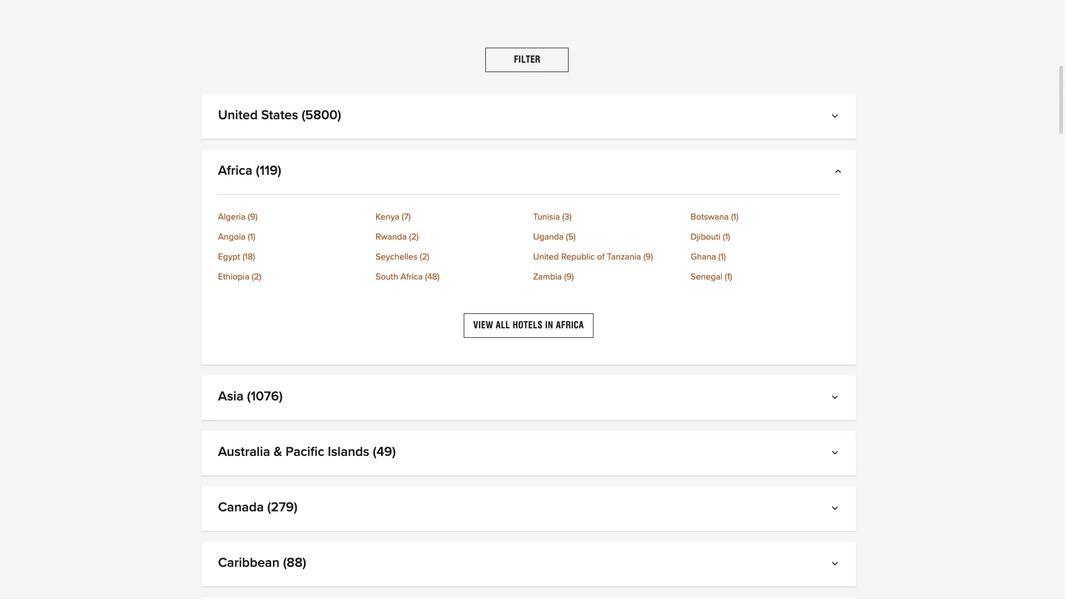 Task type: locate. For each thing, give the bounding box(es) containing it.
zambia
[[533, 272, 562, 281]]

senegal (1) link
[[691, 272, 839, 281]]

tanzania
[[607, 252, 641, 261]]

(88)
[[283, 557, 306, 570]]

arrow down image for asia (1076)
[[834, 395, 839, 404]]

seychelles (2) link
[[376, 252, 524, 261]]

kenya (7) link
[[376, 213, 524, 221]]

canada (279)
[[218, 501, 298, 515]]

0 vertical spatial arrow down image
[[834, 113, 839, 122]]

australia
[[218, 446, 270, 459]]

africa left (48)
[[401, 272, 423, 281]]

(2) up (48)
[[420, 252, 429, 261]]

0 vertical spatial united
[[218, 109, 258, 122]]

1 vertical spatial united
[[533, 252, 559, 261]]

(2) down '(18)'
[[252, 272, 261, 281]]

2 vertical spatial arrow down image
[[834, 561, 839, 570]]

senegal (1)
[[691, 272, 732, 281]]

(1) right djibouti
[[723, 232, 730, 241]]

(9) for zambia (9)
[[564, 272, 574, 281]]

filter
[[514, 54, 541, 65]]

united for united republic of tanzania (9)
[[533, 252, 559, 261]]

2 vertical spatial (9)
[[564, 272, 574, 281]]

ethiopia (2) link
[[218, 272, 367, 281]]

2 arrow down image from the top
[[834, 506, 839, 515]]

1 horizontal spatial africa
[[401, 272, 423, 281]]

(1) for djibouti (1)
[[723, 232, 730, 241]]

0 vertical spatial (9)
[[248, 213, 258, 221]]

caribbean
[[218, 557, 280, 570]]

united up zambia
[[533, 252, 559, 261]]

zambia (9)
[[533, 272, 574, 281]]

(119)
[[256, 164, 281, 178]]

view
[[473, 320, 493, 331]]

algeria
[[218, 213, 246, 221]]

(1) right senegal
[[725, 272, 732, 281]]

all
[[496, 320, 510, 331]]

united
[[218, 109, 258, 122], [533, 252, 559, 261]]

(2) down (7)
[[409, 232, 419, 241]]

filter link
[[486, 48, 569, 72]]

arrow down image
[[834, 113, 839, 122], [834, 450, 839, 459]]

united republic of tanzania (9) link
[[533, 252, 682, 261]]

0 horizontal spatial united
[[218, 109, 258, 122]]

arrow down image for australia & pacific islands (49)
[[834, 450, 839, 459]]

0 horizontal spatial (2)
[[252, 272, 261, 281]]

zambia (9) link
[[533, 272, 682, 281]]

1 horizontal spatial united
[[533, 252, 559, 261]]

(1)
[[731, 213, 739, 221], [248, 232, 255, 241], [723, 232, 730, 241], [719, 252, 726, 261], [725, 272, 732, 281]]

arrow up image
[[834, 169, 839, 178]]

1 arrow down image from the top
[[834, 113, 839, 122]]

(9) right zambia
[[564, 272, 574, 281]]

africa right in
[[556, 320, 584, 331]]

ghana (1) link
[[691, 252, 839, 261]]

djibouti
[[691, 232, 721, 241]]

(1) right botswana
[[731, 213, 739, 221]]

0 vertical spatial africa
[[218, 164, 253, 178]]

africa left (119)
[[218, 164, 253, 178]]

(1) for senegal (1)
[[725, 272, 732, 281]]

djibouti (1) link
[[691, 232, 839, 241]]

2 arrow down image from the top
[[834, 450, 839, 459]]

(1) right ghana
[[719, 252, 726, 261]]

(9)
[[248, 213, 258, 221], [644, 252, 653, 261], [564, 272, 574, 281]]

2 horizontal spatial (2)
[[420, 252, 429, 261]]

arrow down image for canada (279)
[[834, 506, 839, 515]]

canada
[[218, 501, 264, 515]]

(1) right angola
[[248, 232, 255, 241]]

0 horizontal spatial (9)
[[248, 213, 258, 221]]

1 vertical spatial arrow down image
[[834, 506, 839, 515]]

1 horizontal spatial (9)
[[564, 272, 574, 281]]

egypt (18)
[[218, 252, 255, 261]]

(1) for ghana (1)
[[719, 252, 726, 261]]

ghana
[[691, 252, 716, 261]]

1 vertical spatial (9)
[[644, 252, 653, 261]]

1 vertical spatial africa
[[401, 272, 423, 281]]

uganda (5)
[[533, 232, 576, 241]]

(9) right algeria
[[248, 213, 258, 221]]

angola (1) link
[[218, 232, 367, 241]]

1 vertical spatial (2)
[[420, 252, 429, 261]]

0 vertical spatial arrow down image
[[834, 395, 839, 404]]

2 vertical spatial (2)
[[252, 272, 261, 281]]

angola
[[218, 232, 246, 241]]

1 vertical spatial arrow down image
[[834, 450, 839, 459]]

(2) for rwanda (2)
[[409, 232, 419, 241]]

2 vertical spatial africa
[[556, 320, 584, 331]]

uganda (5) link
[[533, 232, 682, 241]]

(1076)
[[247, 390, 283, 404]]

1 arrow down image from the top
[[834, 395, 839, 404]]

africa
[[218, 164, 253, 178], [401, 272, 423, 281], [556, 320, 584, 331]]

djibouti (1)
[[691, 232, 730, 241]]

seychelles (2)
[[376, 252, 429, 261]]

ethiopia (2)
[[218, 272, 261, 281]]

kenya
[[376, 213, 400, 221]]

states
[[261, 109, 298, 122]]

1 horizontal spatial (2)
[[409, 232, 419, 241]]

(2) for ethiopia (2)
[[252, 272, 261, 281]]

tunisia
[[533, 213, 560, 221]]

(9) right tanzania
[[644, 252, 653, 261]]

0 vertical spatial (2)
[[409, 232, 419, 241]]

view all hotels in africa
[[473, 320, 584, 331]]

asia (1076)
[[218, 390, 283, 404]]

0 horizontal spatial africa
[[218, 164, 253, 178]]

islands
[[328, 446, 369, 459]]

arrow down image
[[834, 395, 839, 404], [834, 506, 839, 515], [834, 561, 839, 570]]

united left states
[[218, 109, 258, 122]]

(2)
[[409, 232, 419, 241], [420, 252, 429, 261], [252, 272, 261, 281]]

3 arrow down image from the top
[[834, 561, 839, 570]]



Task type: describe. For each thing, give the bounding box(es) containing it.
angola (1)
[[218, 232, 255, 241]]

united states (5800)
[[218, 109, 341, 122]]

africa (119)
[[218, 164, 281, 178]]

tunisia (3) link
[[533, 213, 682, 221]]

hotels
[[513, 320, 543, 331]]

republic
[[561, 252, 595, 261]]

(18)
[[243, 252, 255, 261]]

in
[[545, 320, 554, 331]]

south africa (48) link
[[376, 272, 524, 281]]

united for united states (5800)
[[218, 109, 258, 122]]

asia
[[218, 390, 244, 404]]

(48)
[[425, 272, 440, 281]]

(49)
[[373, 446, 396, 459]]

(1) for botswana (1)
[[731, 213, 739, 221]]

rwanda (2) link
[[376, 232, 524, 241]]

(1) for angola (1)
[[248, 232, 255, 241]]

australia & pacific islands (49)
[[218, 446, 396, 459]]

2 horizontal spatial africa
[[556, 320, 584, 331]]

botswana (1)
[[691, 213, 739, 221]]

algeria (9)
[[218, 213, 258, 221]]

(9) for algeria (9)
[[248, 213, 258, 221]]

botswana (1) link
[[691, 213, 839, 221]]

algeria (9) link
[[218, 213, 367, 221]]

uganda
[[533, 232, 564, 241]]

(279)
[[267, 501, 298, 515]]

(5800)
[[302, 109, 341, 122]]

egypt (18) link
[[218, 252, 367, 261]]

(2) for seychelles (2)
[[420, 252, 429, 261]]

caribbean (88)
[[218, 557, 306, 570]]

(7)
[[402, 213, 411, 221]]

united republic of tanzania (9)
[[533, 252, 653, 261]]

south
[[376, 272, 398, 281]]

tunisia (3)
[[533, 213, 572, 221]]

ethiopia
[[218, 272, 249, 281]]

arrow down image for united states (5800)
[[834, 113, 839, 122]]

of
[[597, 252, 605, 261]]

arrow down image for caribbean (88)
[[834, 561, 839, 570]]

view all hotels in africa link
[[464, 313, 594, 338]]

botswana
[[691, 213, 729, 221]]

south africa (48)
[[376, 272, 440, 281]]

rwanda
[[376, 232, 407, 241]]

pacific
[[286, 446, 324, 459]]

(3)
[[562, 213, 572, 221]]

ghana (1)
[[691, 252, 726, 261]]

kenya (7)
[[376, 213, 411, 221]]

&
[[274, 446, 282, 459]]

senegal
[[691, 272, 723, 281]]

seychelles
[[376, 252, 418, 261]]

egypt
[[218, 252, 240, 261]]

rwanda (2)
[[376, 232, 419, 241]]

(5)
[[566, 232, 576, 241]]

2 horizontal spatial (9)
[[644, 252, 653, 261]]



Task type: vqa. For each thing, say whether or not it's contained in the screenshot.
Seychelles (2) link
yes



